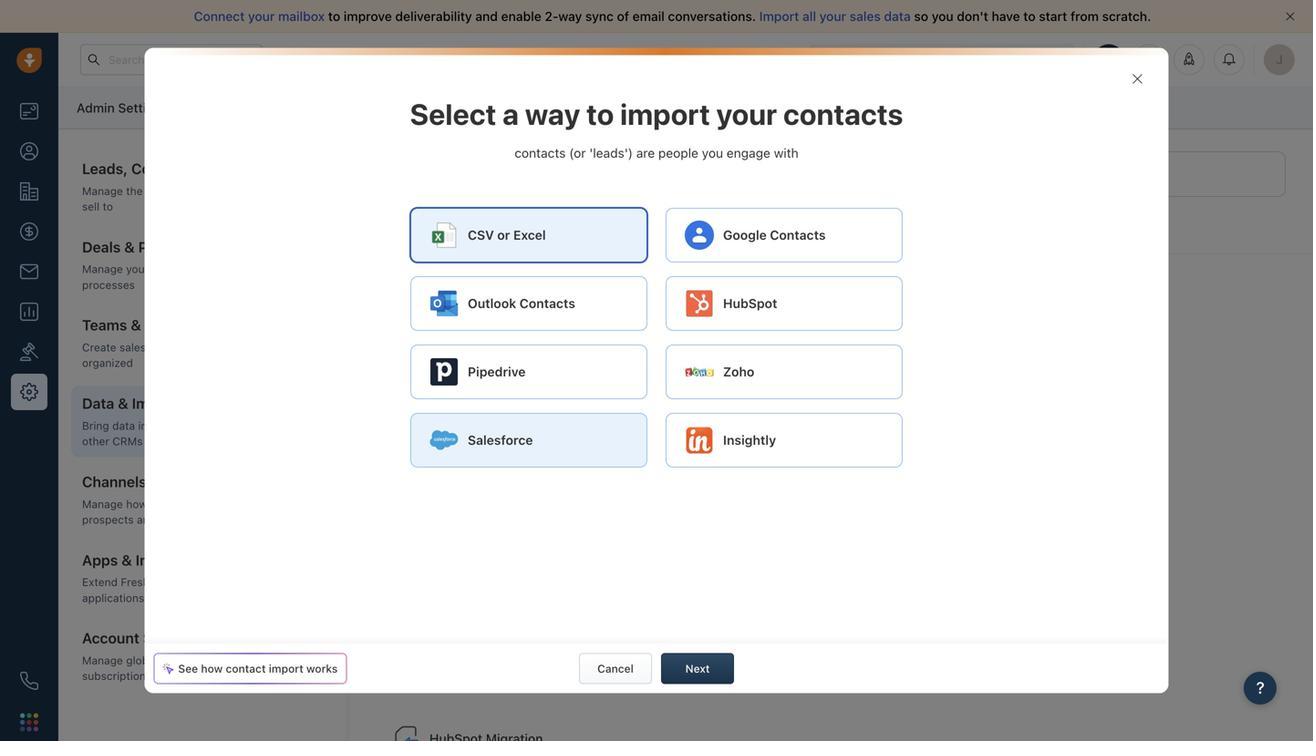 Task type: locate. For each thing, give the bounding box(es) containing it.
sell
[[82, 200, 100, 213]]

close image
[[1286, 12, 1295, 21]]

from down they
[[219, 420, 243, 432]]

next button
[[661, 654, 734, 685]]

1 vertical spatial accounts
[[728, 403, 785, 418]]

manage inside channels manage how you communicate with prospects and customers
[[82, 498, 123, 511]]

manage
[[82, 185, 123, 197], [82, 263, 123, 276], [82, 498, 123, 511], [82, 655, 123, 667]]

billing,
[[208, 655, 242, 667]]

people
[[659, 146, 699, 161], [146, 185, 181, 197]]

1 horizontal spatial bring
[[387, 330, 414, 343]]

0 vertical spatial sales
[[850, 9, 881, 24]]

1 horizontal spatial territories
[[610, 220, 666, 233]]

1 vertical spatial bring
[[82, 420, 109, 432]]

settings inside account settings manage global settings, billing, and subscriptions
[[143, 630, 201, 647]]

1 vertical spatial are
[[256, 341, 272, 354]]

0 vertical spatial data
[[884, 9, 911, 24]]

how right see
[[201, 663, 223, 676]]

2 vertical spatial data
[[112, 420, 135, 432]]

works
[[307, 663, 338, 676]]

freshsales
[[465, 330, 521, 343], [161, 420, 216, 432], [121, 576, 176, 589]]

your
[[825, 53, 847, 65]]

companies
[[195, 185, 251, 197]]

2 horizontal spatial from
[[1071, 9, 1099, 24]]

2 horizontal spatial other
[[597, 330, 625, 343]]

scratch.
[[1103, 9, 1152, 24]]

territories
[[610, 220, 666, 233], [145, 317, 216, 334]]

contacts for google contacts
[[770, 228, 826, 243]]

1 vertical spatial how
[[126, 498, 147, 511]]

1 vertical spatial data
[[417, 330, 440, 343]]

into up channels in the left bottom of the page
[[138, 420, 158, 432]]

territories up teams at the left top of the page
[[145, 317, 216, 334]]

manage up the processes
[[82, 263, 123, 276]]

zoho
[[723, 365, 755, 380]]

bring up import your contacts using csv or xlsx files (sample csv available) icon
[[387, 330, 414, 343]]

1 vertical spatial sales
[[265, 263, 291, 276]]

import all your sales data link
[[760, 9, 915, 24]]

deals & pipelines manage your products, services, & sales processes
[[82, 238, 291, 291]]

connect your mailbox link
[[194, 9, 328, 24]]

sales
[[850, 9, 881, 24], [265, 263, 291, 276], [119, 341, 146, 354]]

1 horizontal spatial with
[[245, 498, 266, 511]]

bring all your sales data from pipedrive using a zip file image
[[690, 643, 719, 672]]

container_wx8msf4aqz5i3rn1 image
[[1132, 73, 1145, 85]]

and
[[476, 9, 498, 24], [575, 330, 594, 343], [184, 341, 203, 354], [271, 420, 290, 432], [137, 514, 156, 526], [280, 576, 299, 589], [245, 655, 265, 667]]

other left systems
[[204, 576, 231, 589]]

way right a
[[525, 97, 581, 131]]

freshworks switcher image
[[20, 714, 38, 732]]

you right companies
[[254, 185, 273, 197]]

0 horizontal spatial bring
[[82, 420, 109, 432]]

0 vertical spatial way
[[559, 9, 582, 24]]

1 vertical spatial import
[[269, 663, 304, 676]]

processes
[[82, 279, 135, 291]]

applications
[[82, 592, 144, 605]]

how inside button
[[201, 663, 223, 676]]

to up 'leads')
[[587, 97, 614, 131]]

import down teams at the left top of the page
[[132, 395, 178, 412]]

contacts
[[770, 228, 826, 243], [520, 296, 576, 311], [430, 403, 484, 418]]

accounts inside leads, contacts, & accounts manage the people & companies you sell to
[[216, 160, 281, 177]]

pipedrive right bring all your sales data from pipedrive using a zip file image
[[728, 649, 785, 665]]

customers
[[159, 514, 213, 526]]

1 horizontal spatial data
[[417, 330, 440, 343]]

sales up the trial
[[850, 9, 881, 24]]

contacts down your
[[784, 97, 904, 131]]

your right all
[[820, 9, 847, 24]]

2 vertical spatial how
[[201, 663, 223, 676]]

data down organized
[[82, 395, 114, 412]]

admin settings
[[77, 100, 168, 115]]

territories left auto-
[[610, 220, 666, 233]]

files down they
[[246, 420, 267, 432]]

contacts (or 'leads') are people you engage with
[[515, 146, 799, 161]]

data left 'outlook' on the top left
[[387, 296, 432, 322]]

data & import bring data into freshsales from files and other crms down teams at the left top of the page
[[82, 395, 290, 448]]

settings for account
[[143, 630, 201, 647]]

crms
[[628, 330, 658, 343], [112, 435, 143, 448]]

1 horizontal spatial contacts
[[520, 296, 576, 311]]

of
[[617, 9, 629, 24]]

0 vertical spatial data & import bring data into freshsales from files and other crms
[[387, 296, 658, 343]]

pipedrive up contacts import
[[468, 365, 526, 380]]

with down integrations
[[179, 576, 201, 589]]

0 horizontal spatial people
[[146, 185, 181, 197]]

your up the processes
[[126, 263, 149, 276]]

and inside channels manage how you communicate with prospects and customers
[[137, 514, 156, 526]]

sales
[[464, 220, 494, 233]]

import left all
[[760, 9, 800, 24]]

1 vertical spatial crms
[[112, 435, 143, 448]]

zoho button
[[666, 345, 903, 400]]

2 vertical spatial from
[[219, 420, 243, 432]]

import up contacts (or 'leads') are people you engage with
[[620, 97, 710, 131]]

0 horizontal spatial sales
[[119, 341, 146, 354]]

1 manage from the top
[[82, 185, 123, 197]]

0 horizontal spatial accounts
[[216, 160, 281, 177]]

0 horizontal spatial pipedrive
[[468, 365, 526, 380]]

cancel
[[598, 663, 634, 676]]

settings up settings,
[[143, 630, 201, 647]]

bring up channels in the left bottom of the page
[[82, 420, 109, 432]]

import
[[620, 97, 710, 131], [269, 663, 304, 676]]

manage inside account settings manage global settings, billing, and subscriptions
[[82, 655, 123, 667]]

data up channels in the left bottom of the page
[[112, 420, 135, 432]]

0 vertical spatial from
[[1071, 9, 1099, 24]]

trial
[[850, 53, 868, 65]]

1 vertical spatial into
[[138, 420, 158, 432]]

0 vertical spatial contacts
[[784, 97, 904, 131]]

0 horizontal spatial contacts
[[430, 403, 484, 418]]

with for apps & integrations
[[179, 576, 201, 589]]

1 vertical spatial data
[[82, 395, 114, 412]]

sales up organized
[[119, 341, 146, 354]]

0 vertical spatial files
[[551, 330, 572, 343]]

0 vertical spatial teams
[[496, 220, 531, 233]]

they
[[230, 341, 253, 354]]

& right apps
[[122, 552, 132, 569]]

1 horizontal spatial people
[[659, 146, 699, 161]]

contacts left (or
[[515, 146, 566, 161]]

explore
[[979, 53, 1019, 66]]

excel
[[514, 228, 546, 243]]

0 horizontal spatial import
[[269, 663, 304, 676]]

2 horizontal spatial contacts
[[770, 228, 826, 243]]

data & import bring data into freshsales from files and other crms up pipedrive button
[[387, 296, 658, 343]]

phone image
[[20, 672, 38, 691]]

with right engage
[[774, 146, 799, 161]]

0 vertical spatial bring
[[387, 330, 414, 343]]

0 vertical spatial are
[[637, 146, 655, 161]]

manage up prospects
[[82, 498, 123, 511]]

import your contacts using csv or xlsx files (sample csv available) image
[[391, 396, 421, 426]]

don't
[[957, 9, 989, 24]]

0 vertical spatial import
[[620, 97, 710, 131]]

0 vertical spatial contacts
[[770, 228, 826, 243]]

import left works
[[269, 663, 304, 676]]

1 vertical spatial territories
[[145, 317, 216, 334]]

see how contact import works link
[[154, 655, 347, 684]]

your
[[248, 9, 275, 24], [820, 9, 847, 24], [717, 97, 777, 131], [126, 263, 149, 276]]

manage up subscriptions
[[82, 655, 123, 667]]

manage up sell on the left of the page
[[82, 185, 123, 197]]

integrations
[[136, 552, 219, 569]]

& up companies
[[202, 160, 213, 177]]

files
[[551, 330, 572, 343], [246, 420, 267, 432]]

1 vertical spatial files
[[246, 420, 267, 432]]

into up contacts import
[[443, 330, 462, 343]]

from down outlook contacts
[[524, 330, 548, 343]]

to right sell on the left of the page
[[103, 200, 113, 213]]

0 vertical spatial territories
[[610, 220, 666, 233]]

services,
[[204, 263, 251, 276]]

2 manage from the top
[[82, 263, 123, 276]]

1 horizontal spatial teams
[[496, 220, 531, 233]]

0 vertical spatial other
[[597, 330, 625, 343]]

from right 'start'
[[1071, 9, 1099, 24]]

1 vertical spatial other
[[82, 435, 109, 448]]

teams & territories create sales teams and how they are organized
[[82, 317, 272, 370]]

how left they
[[206, 341, 227, 354]]

1 horizontal spatial crms
[[628, 330, 658, 343]]

& inside the apps & integrations extend freshsales with other systems and applications
[[122, 552, 132, 569]]

channels
[[82, 473, 147, 491]]

0 vertical spatial into
[[443, 330, 462, 343]]

1 vertical spatial data & import bring data into freshsales from files and other crms
[[82, 395, 290, 448]]

settings
[[118, 100, 168, 115], [143, 630, 201, 647]]

2 vertical spatial other
[[204, 576, 231, 589]]

2 vertical spatial with
[[179, 576, 201, 589]]

3 manage from the top
[[82, 498, 123, 511]]

settings right admin
[[118, 100, 168, 115]]

rules
[[785, 220, 815, 233]]

pipedrive inside pipedrive button
[[468, 365, 526, 380]]

your inside deals & pipelines manage your products, services, & sales processes
[[126, 263, 149, 276]]

0 horizontal spatial from
[[219, 420, 243, 432]]

0 horizontal spatial crms
[[112, 435, 143, 448]]

0 horizontal spatial data
[[112, 420, 135, 432]]

people down select a way to import your contacts
[[659, 146, 699, 161]]

people down contacts, on the top of page
[[146, 185, 181, 197]]

0 vertical spatial settings
[[118, 100, 168, 115]]

how
[[206, 341, 227, 354], [126, 498, 147, 511], [201, 663, 223, 676]]

see how contact import works
[[178, 663, 338, 676]]

sales right the services,
[[265, 263, 291, 276]]

freshsales down integrations
[[121, 576, 176, 589]]

to
[[328, 9, 340, 24], [1024, 9, 1036, 24], [587, 97, 614, 131], [103, 200, 113, 213]]

extend
[[82, 576, 118, 589]]

data & import bring data into freshsales from files and other crms
[[387, 296, 658, 343], [82, 395, 290, 448]]

accounts up insightly
[[728, 403, 785, 418]]

sales inside teams & territories create sales teams and how they are organized
[[119, 341, 146, 354]]

0 vertical spatial crms
[[628, 330, 658, 343]]

accounts
[[216, 160, 281, 177], [728, 403, 785, 418]]

you inside leads, contacts, & accounts manage the people & companies you sell to
[[254, 185, 273, 197]]

& up organized
[[131, 317, 141, 334]]

1 vertical spatial with
[[245, 498, 266, 511]]

0 vertical spatial data
[[387, 296, 432, 322]]

0 horizontal spatial data
[[82, 395, 114, 412]]

or
[[498, 228, 510, 243]]

with inside the apps & integrations extend freshsales with other systems and applications
[[179, 576, 201, 589]]

4 manage from the top
[[82, 655, 123, 667]]

with inside channels manage how you communicate with prospects and customers
[[245, 498, 266, 511]]

0 horizontal spatial other
[[82, 435, 109, 448]]

1 horizontal spatial other
[[204, 576, 231, 589]]

0 horizontal spatial into
[[138, 420, 158, 432]]

1 horizontal spatial files
[[551, 330, 572, 343]]

data left so
[[884, 9, 911, 24]]

0 horizontal spatial data & import bring data into freshsales from files and other crms
[[82, 395, 290, 448]]

0 horizontal spatial territories
[[145, 317, 216, 334]]

1 horizontal spatial into
[[443, 330, 462, 343]]

account settings manage global settings, billing, and subscriptions
[[82, 630, 265, 683]]

0 vertical spatial freshsales
[[465, 330, 521, 343]]

into
[[443, 330, 462, 343], [138, 420, 158, 432]]

1 horizontal spatial sales
[[265, 263, 291, 276]]

sales inside deals & pipelines manage your products, services, & sales processes
[[265, 263, 291, 276]]

select
[[410, 97, 497, 131]]

1 vertical spatial pipedrive
[[728, 649, 785, 665]]

2 horizontal spatial data
[[884, 9, 911, 24]]

1 horizontal spatial pipedrive
[[728, 649, 785, 665]]

are right 'leads')
[[637, 146, 655, 161]]

1 vertical spatial contacts
[[520, 296, 576, 311]]

way left sync
[[559, 9, 582, 24]]

1 vertical spatial teams
[[82, 317, 127, 334]]

pipedrive
[[468, 365, 526, 380], [728, 649, 785, 665]]

1 horizontal spatial from
[[524, 330, 548, 343]]

other up channels in the left bottom of the page
[[82, 435, 109, 448]]

and inside account settings manage global settings, billing, and subscriptions
[[245, 655, 265, 667]]

accounts up companies
[[216, 160, 281, 177]]

are right they
[[256, 341, 272, 354]]

with right communicate
[[245, 498, 266, 511]]

with
[[774, 146, 799, 161], [245, 498, 266, 511], [179, 576, 201, 589]]

& down contacts, on the top of page
[[184, 185, 192, 197]]

you up customers
[[150, 498, 169, 511]]

import inside button
[[269, 663, 304, 676]]

freshsales up channels manage how you communicate with prospects and customers
[[161, 420, 216, 432]]

Search your CRM... text field
[[80, 44, 263, 75]]

1 horizontal spatial data
[[387, 296, 432, 322]]

1 horizontal spatial are
[[637, 146, 655, 161]]

are
[[637, 146, 655, 161], [256, 341, 272, 354]]

import
[[760, 9, 800, 24], [457, 296, 521, 322], [132, 395, 178, 412], [488, 403, 527, 418], [788, 403, 828, 418]]

conversation groups
[[839, 220, 952, 233]]

files up pipedrive button
[[551, 330, 572, 343]]

how down channels in the left bottom of the page
[[126, 498, 147, 511]]

mailbox
[[278, 9, 325, 24]]

2 vertical spatial sales
[[119, 341, 146, 354]]

1 vertical spatial settings
[[143, 630, 201, 647]]

0 horizontal spatial files
[[246, 420, 267, 432]]

0 horizontal spatial are
[[256, 341, 272, 354]]

2 vertical spatial freshsales
[[121, 576, 176, 589]]

email
[[633, 9, 665, 24]]

data up import your contacts using csv or xlsx files (sample csv available) icon
[[417, 330, 440, 343]]

freshsales down 'outlook' on the top left
[[465, 330, 521, 343]]

0 horizontal spatial contacts
[[515, 146, 566, 161]]

how inside teams & territories create sales teams and how they are organized
[[206, 341, 227, 354]]

0 horizontal spatial teams
[[82, 317, 127, 334]]

your trial ends in 21 days
[[825, 53, 945, 65]]

import your accounts using csv or xlsx files (sample csv available) image
[[690, 396, 719, 426]]

0 horizontal spatial with
[[179, 576, 201, 589]]

2 horizontal spatial with
[[774, 146, 799, 161]]

0 vertical spatial how
[[206, 341, 227, 354]]

1 vertical spatial people
[[146, 185, 181, 197]]

what's new image
[[1183, 52, 1196, 65]]

& right deals
[[124, 238, 135, 256]]

other up pipedrive button
[[597, 330, 625, 343]]



Task type: vqa. For each thing, say whether or not it's contained in the screenshot.
Salesforce
yes



Task type: describe. For each thing, give the bounding box(es) containing it.
csv
[[468, 228, 494, 243]]

see how contact import works button
[[155, 655, 346, 684]]

cancel button
[[579, 654, 652, 685]]

you left engage
[[702, 146, 724, 161]]

deliverability
[[395, 9, 472, 24]]

import down the zoho button
[[788, 403, 828, 418]]

insightly button
[[666, 413, 903, 468]]

outlook contacts
[[468, 296, 576, 311]]

send email image
[[1143, 54, 1156, 66]]

bring all your sales data from salesforceiq using a zip file image
[[988, 643, 1017, 672]]

explore plans
[[979, 53, 1050, 66]]

auto-assignment rules link
[[682, 213, 822, 239]]

contacts for outlook contacts
[[520, 296, 576, 311]]

subscriptions
[[82, 670, 152, 683]]

Search settings text field
[[425, 163, 1272, 186]]

auto-
[[690, 220, 720, 233]]

1 horizontal spatial contacts
[[784, 97, 904, 131]]

improve
[[344, 9, 392, 24]]

google contacts
[[723, 228, 826, 243]]

channels manage how you communicate with prospects and customers
[[82, 473, 266, 526]]

organized
[[82, 357, 133, 370]]

a
[[503, 97, 519, 131]]

'leads')
[[590, 146, 633, 161]]

global
[[126, 655, 158, 667]]

& left 'outlook' on the top left
[[437, 296, 452, 322]]

2 horizontal spatial sales
[[850, 9, 881, 24]]

outlook contacts button
[[411, 277, 648, 331]]

hubspot
[[723, 296, 778, 311]]

sync
[[586, 9, 614, 24]]

freshsales inside the apps & integrations extend freshsales with other systems and applications
[[121, 576, 176, 589]]

prospects
[[82, 514, 134, 526]]

engage
[[727, 146, 771, 161]]

1 horizontal spatial import
[[620, 97, 710, 131]]

1 vertical spatial from
[[524, 330, 548, 343]]

contact
[[226, 663, 266, 676]]

salesforce
[[468, 433, 533, 448]]

pipelines
[[138, 238, 201, 256]]

import down csv
[[457, 296, 521, 322]]

select a way to import your contacts
[[410, 97, 904, 131]]

and inside teams & territories create sales teams and how they are organized
[[184, 341, 203, 354]]

other inside the apps & integrations extend freshsales with other systems and applications
[[204, 576, 231, 589]]

auto-assignment rules
[[690, 220, 815, 233]]

outlook
[[468, 296, 517, 311]]

connect
[[194, 9, 245, 24]]

21
[[909, 53, 920, 65]]

0 vertical spatial people
[[659, 146, 699, 161]]

insightly
[[723, 433, 776, 448]]

(or
[[569, 146, 586, 161]]

google
[[723, 228, 767, 243]]

so
[[915, 9, 929, 24]]

admin
[[77, 100, 115, 115]]

settings,
[[161, 655, 205, 667]]

contacts import
[[430, 403, 527, 418]]

your up engage
[[717, 97, 777, 131]]

sales teams link
[[457, 213, 539, 239]]

contacts,
[[131, 160, 199, 177]]

assignment
[[720, 220, 782, 233]]

territories inside teams & territories create sales teams and how they are organized
[[145, 317, 216, 334]]

territories link
[[603, 213, 673, 239]]

& right the services,
[[254, 263, 261, 276]]

you inside channels manage how you communicate with prospects and customers
[[150, 498, 169, 511]]

pipedrive for pipedrive
[[468, 365, 526, 380]]

systems
[[234, 576, 277, 589]]

apps
[[82, 552, 118, 569]]

the
[[126, 185, 143, 197]]

account
[[82, 630, 140, 647]]

1 vertical spatial way
[[525, 97, 581, 131]]

pipedrive for pipedrive migration
[[728, 649, 785, 665]]

salesforce button
[[411, 413, 648, 468]]

manage inside deals & pipelines manage your products, services, & sales processes
[[82, 263, 123, 276]]

phone element
[[11, 663, 47, 700]]

your left mailbox
[[248, 9, 275, 24]]

1 vertical spatial contacts
[[515, 146, 566, 161]]

conversation
[[839, 220, 910, 233]]

communicate
[[172, 498, 242, 511]]

2 vertical spatial contacts
[[430, 403, 484, 418]]

and inside the apps & integrations extend freshsales with other systems and applications
[[280, 576, 299, 589]]

create
[[82, 341, 116, 354]]

1 horizontal spatial data & import bring data into freshsales from files and other crms
[[387, 296, 658, 343]]

csv or excel button
[[411, 208, 648, 263]]

people inside leads, contacts, & accounts manage the people & companies you sell to
[[146, 185, 181, 197]]

connect your mailbox to improve deliverability and enable 2-way sync of email conversations. import all your sales data so you don't have to start from scratch.
[[194, 9, 1152, 24]]

plans
[[1022, 53, 1050, 66]]

all
[[803, 9, 817, 24]]

see
[[178, 663, 198, 676]]

0 vertical spatial with
[[774, 146, 799, 161]]

recent
[[397, 218, 438, 234]]

pipedrive migration
[[728, 649, 845, 665]]

1 vertical spatial freshsales
[[161, 420, 216, 432]]

ends
[[871, 53, 894, 65]]

groups
[[913, 220, 952, 233]]

to inside leads, contacts, & accounts manage the people & companies you sell to
[[103, 200, 113, 213]]

pipedrive button
[[411, 345, 648, 400]]

google contacts button
[[666, 208, 903, 263]]

hubspot button
[[666, 277, 903, 331]]

import up salesforce
[[488, 403, 527, 418]]

deals
[[82, 238, 121, 256]]

teams
[[149, 341, 181, 354]]

enable
[[501, 9, 542, 24]]

with for channels
[[245, 498, 266, 511]]

teams inside teams & territories create sales teams and how they are organized
[[82, 317, 127, 334]]

bring all your sales data from hubspot using csv files and an api key image
[[391, 725, 421, 742]]

bring all your sales data from zoho crm using a zip file image
[[391, 643, 421, 672]]

1 horizontal spatial accounts
[[728, 403, 785, 418]]

to left 'start'
[[1024, 9, 1036, 24]]

& inside teams & territories create sales teams and how they are organized
[[131, 317, 141, 334]]

to right mailbox
[[328, 9, 340, 24]]

you right so
[[932, 9, 954, 24]]

next
[[686, 663, 710, 676]]

manage inside leads, contacts, & accounts manage the people & companies you sell to
[[82, 185, 123, 197]]

explore plans link
[[969, 48, 1060, 70]]

settings for admin
[[118, 100, 168, 115]]

apps & integrations extend freshsales with other systems and applications
[[82, 552, 299, 605]]

sales teams
[[464, 220, 531, 233]]

how inside channels manage how you communicate with prospects and customers
[[126, 498, 147, 511]]

& down organized
[[118, 395, 128, 412]]

in
[[897, 53, 906, 65]]

start
[[1039, 9, 1068, 24]]

are inside teams & territories create sales teams and how they are organized
[[256, 341, 272, 354]]

leads,
[[82, 160, 128, 177]]

conversations.
[[668, 9, 756, 24]]

csv or excel
[[468, 228, 546, 243]]

migration
[[788, 649, 845, 665]]



